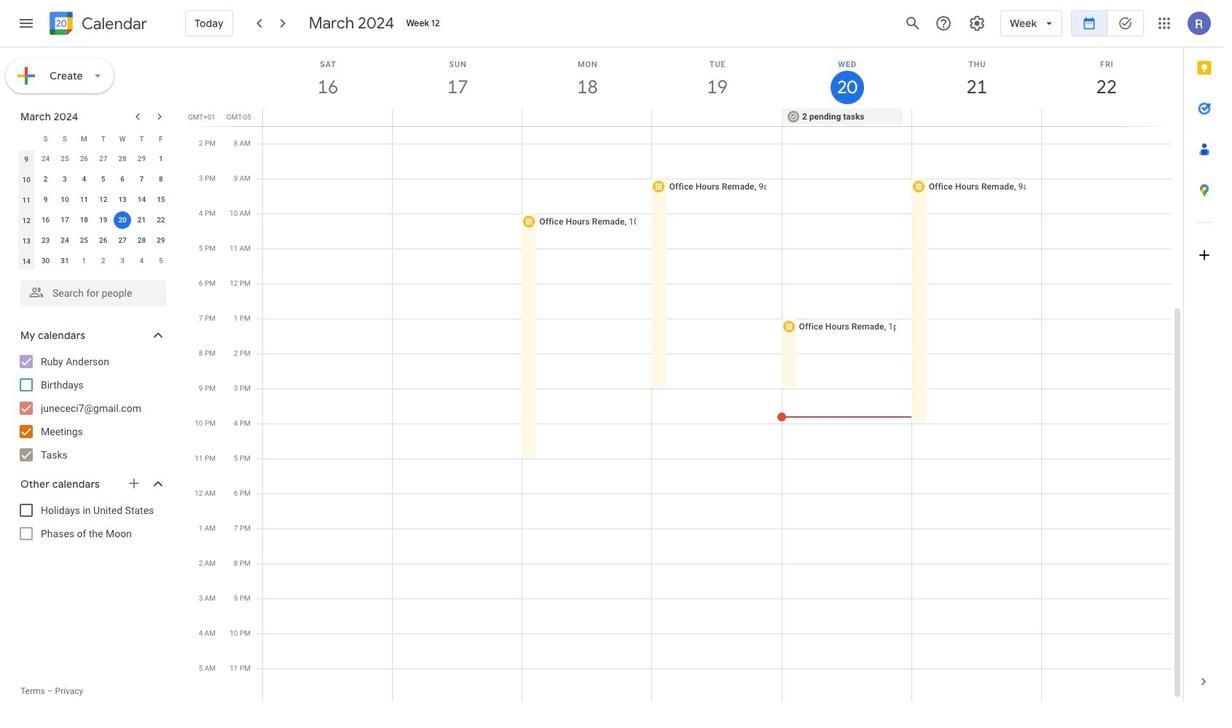 Task type: vqa. For each thing, say whether or not it's contained in the screenshot.
row
yes



Task type: locate. For each thing, give the bounding box(es) containing it.
other calendars list
[[3, 499, 181, 545]]

11 element
[[75, 191, 93, 209]]

column header
[[17, 128, 36, 149]]

march 2024 grid
[[14, 128, 171, 271]]

18 element
[[75, 211, 93, 229]]

12 element
[[95, 191, 112, 209]]

4 element
[[75, 171, 93, 188]]

5 element
[[95, 171, 112, 188]]

30 element
[[37, 252, 54, 270]]

25 element
[[75, 232, 93, 249]]

cell
[[263, 109, 393, 126], [393, 109, 523, 126], [523, 109, 652, 126], [652, 109, 782, 126], [912, 109, 1042, 126], [1042, 109, 1172, 126], [113, 210, 132, 230]]

9 element
[[37, 191, 54, 209]]

row group inside march 2024 "grid"
[[17, 149, 171, 271]]

row
[[257, 109, 1184, 126], [17, 128, 171, 149], [17, 149, 171, 169], [17, 169, 171, 190], [17, 190, 171, 210], [17, 210, 171, 230], [17, 230, 171, 251], [17, 251, 171, 271]]

Search for people text field
[[29, 280, 157, 306]]

23 element
[[37, 232, 54, 249]]

grid
[[187, 47, 1184, 702]]

february 25 element
[[56, 150, 74, 168]]

april 3 element
[[114, 252, 131, 270]]

row group
[[17, 149, 171, 271]]

28 element
[[133, 232, 150, 249]]

april 4 element
[[133, 252, 150, 270]]

heading
[[79, 15, 147, 32]]

6 element
[[114, 171, 131, 188]]

february 27 element
[[95, 150, 112, 168]]

19 element
[[95, 211, 112, 229]]

21 element
[[133, 211, 150, 229]]

None search field
[[0, 274, 181, 306]]

main drawer image
[[17, 15, 35, 32]]

tab list
[[1185, 47, 1225, 661]]



Task type: describe. For each thing, give the bounding box(es) containing it.
20, today element
[[114, 211, 131, 229]]

14 element
[[133, 191, 150, 209]]

april 2 element
[[95, 252, 112, 270]]

10 element
[[56, 191, 74, 209]]

cell inside row group
[[113, 210, 132, 230]]

8 element
[[152, 171, 170, 188]]

february 24 element
[[37, 150, 54, 168]]

17 element
[[56, 211, 74, 229]]

15 element
[[152, 191, 170, 209]]

february 26 element
[[75, 150, 93, 168]]

column header inside march 2024 "grid"
[[17, 128, 36, 149]]

2 element
[[37, 171, 54, 188]]

1 element
[[152, 150, 170, 168]]

settings menu image
[[969, 15, 986, 32]]

february 28 element
[[114, 150, 131, 168]]

16 element
[[37, 211, 54, 229]]

13 element
[[114, 191, 131, 209]]

april 1 element
[[75, 252, 93, 270]]

26 element
[[95, 232, 112, 249]]

29 element
[[152, 232, 170, 249]]

7 element
[[133, 171, 150, 188]]

calendar element
[[47, 9, 147, 41]]

22 element
[[152, 211, 170, 229]]

3 element
[[56, 171, 74, 188]]

27 element
[[114, 232, 131, 249]]

heading inside calendar element
[[79, 15, 147, 32]]

24 element
[[56, 232, 74, 249]]

my calendars list
[[3, 350, 181, 467]]

31 element
[[56, 252, 74, 270]]

february 29 element
[[133, 150, 150, 168]]

april 5 element
[[152, 252, 170, 270]]

add other calendars image
[[127, 476, 141, 491]]



